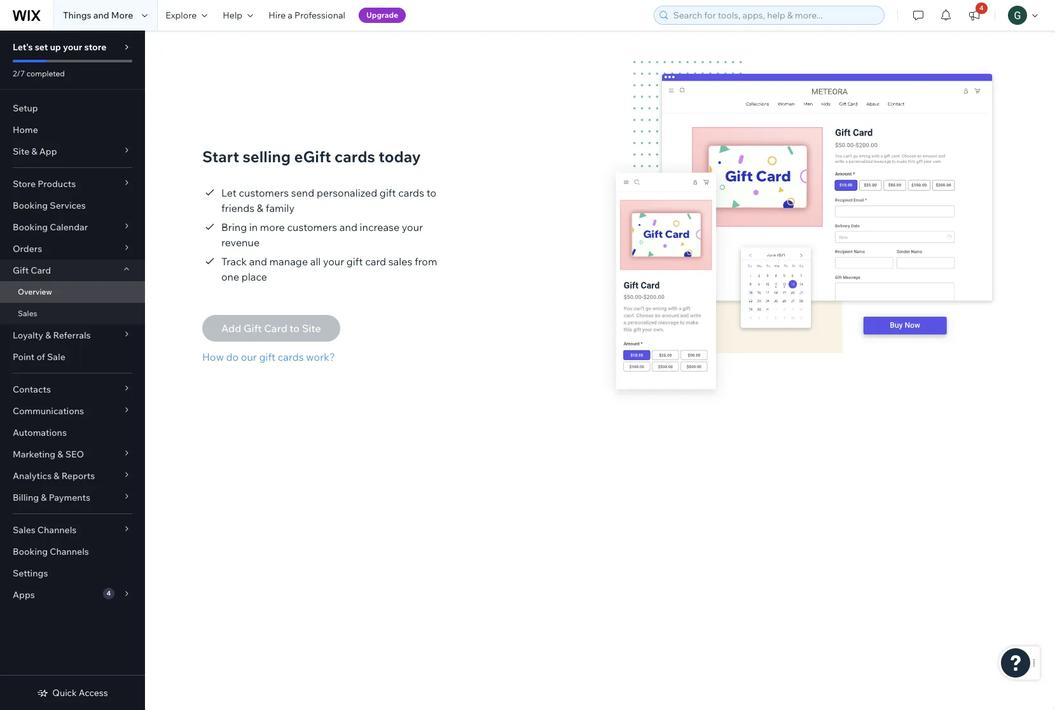 Task type: describe. For each thing, give the bounding box(es) containing it.
2 horizontal spatial your
[[402, 221, 423, 234]]

more
[[260, 221, 285, 234]]

how do our gift cards work?
[[202, 351, 335, 363]]

sale
[[47, 351, 65, 363]]

1 horizontal spatial and
[[249, 255, 267, 268]]

selling
[[243, 147, 291, 166]]

one
[[221, 270, 239, 283]]

revenue
[[221, 236, 260, 249]]

setup link
[[0, 97, 145, 119]]

track
[[221, 255, 247, 268]]

loyalty
[[13, 330, 43, 341]]

1 horizontal spatial gift
[[347, 255, 363, 268]]

site & app
[[13, 146, 57, 157]]

help
[[223, 10, 243, 21]]

analytics
[[13, 470, 52, 482]]

site & app button
[[0, 141, 145, 162]]

card
[[365, 255, 386, 268]]

work?
[[306, 351, 335, 363]]

point of sale
[[13, 351, 65, 363]]

settings link
[[0, 563, 145, 584]]

4 button
[[961, 0, 989, 31]]

sales channels
[[13, 524, 77, 536]]

2/7 completed
[[13, 69, 65, 78]]

of
[[37, 351, 45, 363]]

place
[[242, 270, 267, 283]]

sales for sales
[[18, 309, 37, 318]]

family
[[266, 202, 295, 214]]

card
[[31, 265, 51, 276]]

explore
[[166, 10, 197, 21]]

2/7
[[13, 69, 25, 78]]

reports
[[62, 470, 95, 482]]

1 vertical spatial customers
[[287, 221, 337, 234]]

hire a professional
[[269, 10, 346, 21]]

contacts button
[[0, 379, 145, 400]]

point
[[13, 351, 35, 363]]

up
[[50, 41, 61, 53]]

home
[[13, 124, 38, 136]]

quick access
[[52, 687, 108, 699]]

gift inside how do our gift cards work? button
[[259, 351, 276, 363]]

set
[[35, 41, 48, 53]]

egift
[[294, 147, 331, 166]]

sidebar element
[[0, 31, 145, 710]]

communications
[[13, 405, 84, 417]]

2 horizontal spatial gift
[[380, 186, 396, 199]]

2 horizontal spatial and
[[340, 221, 358, 234]]

point of sale link
[[0, 346, 145, 368]]

marketing
[[13, 449, 55, 460]]

let
[[221, 186, 237, 199]]

a
[[288, 10, 293, 21]]

0 vertical spatial customers
[[239, 186, 289, 199]]

analytics & reports button
[[0, 465, 145, 487]]

seo
[[65, 449, 84, 460]]

sales channels button
[[0, 519, 145, 541]]

channels for sales channels
[[37, 524, 77, 536]]

loyalty & referrals
[[13, 330, 91, 341]]

channels for booking channels
[[50, 546, 89, 557]]

start selling egift cards today
[[202, 147, 421, 166]]

more
[[111, 10, 133, 21]]

4 inside sidebar element
[[107, 589, 111, 598]]

& for app
[[31, 146, 37, 157]]

settings
[[13, 568, 48, 579]]

gift
[[13, 265, 29, 276]]

how
[[202, 351, 224, 363]]

to
[[427, 186, 437, 199]]

automations link
[[0, 422, 145, 444]]

overview link
[[0, 281, 145, 303]]

products
[[38, 178, 76, 190]]



Task type: vqa. For each thing, say whether or not it's contained in the screenshot.
the middle and
yes



Task type: locate. For each thing, give the bounding box(es) containing it.
1 horizontal spatial your
[[323, 255, 344, 268]]

0 vertical spatial 4
[[980, 4, 984, 12]]

our
[[241, 351, 257, 363]]

1 horizontal spatial 4
[[980, 4, 984, 12]]

sales inside dropdown button
[[13, 524, 35, 536]]

let's set up your store
[[13, 41, 107, 53]]

manage
[[270, 255, 308, 268]]

booking for booking services
[[13, 200, 48, 211]]

& inside the let customers send personalized gift cards to friends & family bring in more customers and increase your revenue track and manage all your gift card sales from one place
[[257, 202, 264, 214]]

how do our gift cards work? button
[[202, 349, 340, 365]]

loyalty & referrals button
[[0, 325, 145, 346]]

&
[[31, 146, 37, 157], [257, 202, 264, 214], [45, 330, 51, 341], [57, 449, 63, 460], [54, 470, 60, 482], [41, 492, 47, 503]]

& for payments
[[41, 492, 47, 503]]

2 vertical spatial booking
[[13, 546, 48, 557]]

2 booking from the top
[[13, 221, 48, 233]]

sales for sales channels
[[13, 524, 35, 536]]

1 vertical spatial gift
[[347, 255, 363, 268]]

cards up personalized
[[335, 147, 375, 166]]

communications button
[[0, 400, 145, 422]]

send
[[291, 186, 315, 199]]

channels up booking channels
[[37, 524, 77, 536]]

1 vertical spatial your
[[402, 221, 423, 234]]

sales
[[389, 255, 413, 268]]

1 vertical spatial cards
[[398, 186, 424, 199]]

& for seo
[[57, 449, 63, 460]]

1 vertical spatial booking
[[13, 221, 48, 233]]

channels
[[37, 524, 77, 536], [50, 546, 89, 557]]

& for reports
[[54, 470, 60, 482]]

gift right our
[[259, 351, 276, 363]]

your right increase
[[402, 221, 423, 234]]

0 horizontal spatial and
[[93, 10, 109, 21]]

sales
[[18, 309, 37, 318], [13, 524, 35, 536]]

2 horizontal spatial cards
[[398, 186, 424, 199]]

1 vertical spatial channels
[[50, 546, 89, 557]]

4 inside button
[[980, 4, 984, 12]]

let's
[[13, 41, 33, 53]]

1 vertical spatial and
[[340, 221, 358, 234]]

1 vertical spatial 4
[[107, 589, 111, 598]]

your right up
[[63, 41, 82, 53]]

app
[[39, 146, 57, 157]]

hire a professional link
[[261, 0, 353, 31]]

apps
[[13, 589, 35, 601]]

gift card button
[[0, 260, 145, 281]]

and
[[93, 10, 109, 21], [340, 221, 358, 234], [249, 255, 267, 268]]

booking calendar
[[13, 221, 88, 233]]

store products button
[[0, 173, 145, 195]]

billing & payments button
[[0, 487, 145, 508]]

billing
[[13, 492, 39, 503]]

setup
[[13, 102, 38, 114]]

Search for tools, apps, help & more... field
[[670, 6, 881, 24]]

professional
[[295, 10, 346, 21]]

increase
[[360, 221, 400, 234]]

let customers send personalized gift cards to friends & family bring in more customers and increase your revenue track and manage all your gift card sales from one place
[[221, 186, 437, 283]]

orders button
[[0, 238, 145, 260]]

0 horizontal spatial 4
[[107, 589, 111, 598]]

billing & payments
[[13, 492, 90, 503]]

and up place
[[249, 255, 267, 268]]

from
[[415, 255, 437, 268]]

completed
[[27, 69, 65, 78]]

things and more
[[63, 10, 133, 21]]

& right site
[[31, 146, 37, 157]]

0 vertical spatial gift
[[380, 186, 396, 199]]

3 booking from the top
[[13, 546, 48, 557]]

0 horizontal spatial gift
[[259, 351, 276, 363]]

today
[[379, 147, 421, 166]]

calendar
[[50, 221, 88, 233]]

services
[[50, 200, 86, 211]]

bring
[[221, 221, 247, 234]]

overview
[[18, 287, 52, 297]]

marketing & seo button
[[0, 444, 145, 465]]

all
[[310, 255, 321, 268]]

& right loyalty in the top of the page
[[45, 330, 51, 341]]

personalized
[[317, 186, 378, 199]]

contacts
[[13, 384, 51, 395]]

marketing & seo
[[13, 449, 84, 460]]

help button
[[215, 0, 261, 31]]

booking down the store
[[13, 200, 48, 211]]

start
[[202, 147, 239, 166]]

& right "billing" in the bottom left of the page
[[41, 492, 47, 503]]

cards
[[335, 147, 375, 166], [398, 186, 424, 199], [278, 351, 304, 363]]

& left family
[[257, 202, 264, 214]]

booking channels
[[13, 546, 89, 557]]

booking for booking channels
[[13, 546, 48, 557]]

channels down sales channels dropdown button on the left bottom of page
[[50, 546, 89, 557]]

2 vertical spatial your
[[323, 255, 344, 268]]

store
[[13, 178, 36, 190]]

upgrade
[[367, 10, 398, 20]]

1 booking from the top
[[13, 200, 48, 211]]

0 horizontal spatial cards
[[278, 351, 304, 363]]

store
[[84, 41, 107, 53]]

2 vertical spatial gift
[[259, 351, 276, 363]]

2 vertical spatial cards
[[278, 351, 304, 363]]

& for referrals
[[45, 330, 51, 341]]

0 vertical spatial your
[[63, 41, 82, 53]]

gift
[[380, 186, 396, 199], [347, 255, 363, 268], [259, 351, 276, 363]]

1 horizontal spatial cards
[[335, 147, 375, 166]]

do
[[226, 351, 239, 363]]

orders
[[13, 243, 42, 255]]

& inside dropdown button
[[41, 492, 47, 503]]

channels inside dropdown button
[[37, 524, 77, 536]]

your right all
[[323, 255, 344, 268]]

access
[[79, 687, 108, 699]]

payments
[[49, 492, 90, 503]]

gift card
[[13, 265, 51, 276]]

0 vertical spatial sales
[[18, 309, 37, 318]]

booking up orders
[[13, 221, 48, 233]]

friends
[[221, 202, 255, 214]]

0 vertical spatial cards
[[335, 147, 375, 166]]

sales down "billing" in the bottom left of the page
[[13, 524, 35, 536]]

0 horizontal spatial your
[[63, 41, 82, 53]]

booking calendar button
[[0, 216, 145, 238]]

& left reports
[[54, 470, 60, 482]]

booking up settings
[[13, 546, 48, 557]]

automations
[[13, 427, 67, 438]]

4
[[980, 4, 984, 12], [107, 589, 111, 598]]

booking inside dropdown button
[[13, 221, 48, 233]]

sales link
[[0, 303, 145, 325]]

customers
[[239, 186, 289, 199], [287, 221, 337, 234]]

customers up all
[[287, 221, 337, 234]]

store products
[[13, 178, 76, 190]]

your inside sidebar element
[[63, 41, 82, 53]]

2 vertical spatial and
[[249, 255, 267, 268]]

& left seo
[[57, 449, 63, 460]]

0 vertical spatial booking
[[13, 200, 48, 211]]

home link
[[0, 119, 145, 141]]

booking services link
[[0, 195, 145, 216]]

customers up family
[[239, 186, 289, 199]]

cards inside button
[[278, 351, 304, 363]]

quick
[[52, 687, 77, 699]]

in
[[249, 221, 258, 234]]

and left more
[[93, 10, 109, 21]]

cards left to
[[398, 186, 424, 199]]

analytics & reports
[[13, 470, 95, 482]]

1 vertical spatial sales
[[13, 524, 35, 536]]

0 vertical spatial channels
[[37, 524, 77, 536]]

cards left the 'work?'
[[278, 351, 304, 363]]

gift up increase
[[380, 186, 396, 199]]

0 vertical spatial and
[[93, 10, 109, 21]]

booking channels link
[[0, 541, 145, 563]]

booking for booking calendar
[[13, 221, 48, 233]]

sales up loyalty in the top of the page
[[18, 309, 37, 318]]

referrals
[[53, 330, 91, 341]]

and left increase
[[340, 221, 358, 234]]

cards inside the let customers send personalized gift cards to friends & family bring in more customers and increase your revenue track and manage all your gift card sales from one place
[[398, 186, 424, 199]]

booking
[[13, 200, 48, 211], [13, 221, 48, 233], [13, 546, 48, 557]]

gift left card
[[347, 255, 363, 268]]



